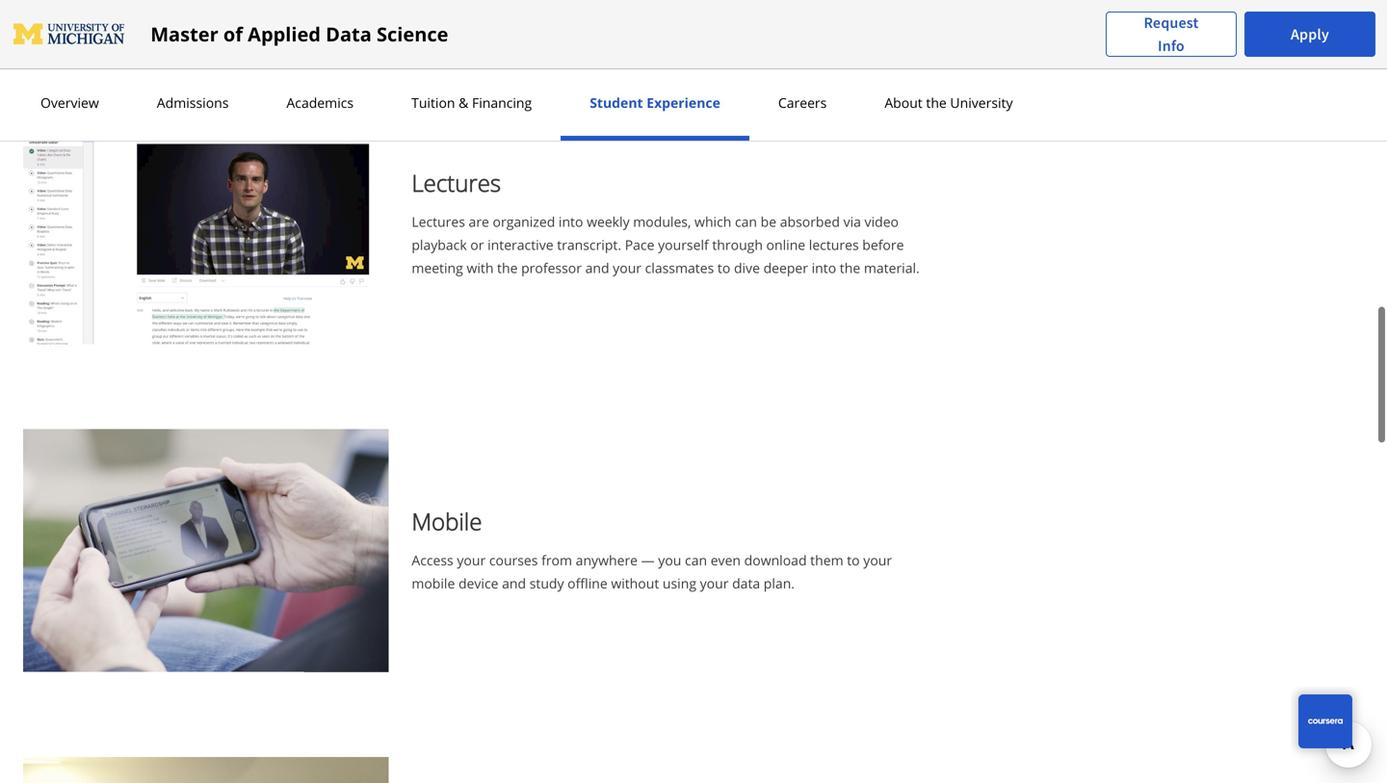Task type: locate. For each thing, give the bounding box(es) containing it.
2 lectures from the top
[[412, 212, 465, 231]]

applied
[[248, 21, 321, 47]]

financing
[[472, 93, 532, 112]]

classmates
[[645, 258, 714, 277]]

online
[[766, 235, 806, 254]]

1 vertical spatial and
[[502, 574, 526, 593]]

1 horizontal spatial and
[[585, 258, 609, 277]]

anywhere
[[576, 551, 638, 570]]

1 vertical spatial can
[[685, 551, 707, 570]]

0 vertical spatial into
[[559, 212, 583, 231]]

lectures
[[809, 235, 859, 254]]

your down pace
[[613, 258, 642, 277]]

courses
[[489, 551, 538, 570]]

your
[[613, 258, 642, 277], [457, 551, 486, 570], [863, 551, 892, 570], [700, 574, 729, 593]]

science
[[377, 21, 448, 47]]

plan.
[[764, 574, 795, 593]]

to
[[718, 258, 731, 277], [847, 551, 860, 570]]

master
[[150, 21, 218, 47]]

admissions
[[157, 93, 229, 112]]

or
[[470, 235, 484, 254]]

and inside lectures are organized into weekly modules, which can be absorbed via video playback or interactive transcript. pace yourself through online lectures before meeting with the professor and your classmates to dive deeper into the material.
[[585, 258, 609, 277]]

apply
[[1291, 25, 1329, 44]]

can for lectures
[[735, 212, 757, 231]]

access
[[412, 551, 453, 570]]

careers link
[[772, 93, 833, 112]]

your inside lectures are organized into weekly modules, which can be absorbed via video playback or interactive transcript. pace yourself through online lectures before meeting with the professor and your classmates to dive deeper into the material.
[[613, 258, 642, 277]]

1 horizontal spatial can
[[735, 212, 757, 231]]

experience
[[647, 93, 720, 112]]

1 horizontal spatial to
[[847, 551, 860, 570]]

0 vertical spatial to
[[718, 258, 731, 277]]

the
[[926, 93, 947, 112], [497, 258, 518, 277], [840, 258, 860, 277]]

0 vertical spatial can
[[735, 212, 757, 231]]

and down transcript.
[[585, 258, 609, 277]]

and
[[585, 258, 609, 277], [502, 574, 526, 593]]

0 horizontal spatial into
[[559, 212, 583, 231]]

2 horizontal spatial the
[[926, 93, 947, 112]]

device
[[459, 574, 499, 593]]

and down 'courses'
[[502, 574, 526, 593]]

weekly
[[587, 212, 630, 231]]

lectures up playback
[[412, 212, 465, 231]]

the down interactive
[[497, 258, 518, 277]]

lectures inside lectures are organized into weekly modules, which can be absorbed via video playback or interactive transcript. pace yourself through online lectures before meeting with the professor and your classmates to dive deeper into the material.
[[412, 212, 465, 231]]

pace
[[625, 235, 655, 254]]

can
[[735, 212, 757, 231], [685, 551, 707, 570]]

0 horizontal spatial and
[[502, 574, 526, 593]]

of
[[223, 21, 243, 47]]

to inside lectures are organized into weekly modules, which can be absorbed via video playback or interactive transcript. pace yourself through online lectures before meeting with the professor and your classmates to dive deeper into the material.
[[718, 258, 731, 277]]

the down lectures at the right top of page
[[840, 258, 860, 277]]

which
[[695, 212, 732, 231]]

you
[[658, 551, 681, 570]]

to left 'dive'
[[718, 258, 731, 277]]

1 vertical spatial into
[[812, 258, 836, 277]]

lectures
[[412, 167, 501, 198], [412, 212, 465, 231]]

1 vertical spatial to
[[847, 551, 860, 570]]

tuition
[[411, 93, 455, 112]]

them
[[810, 551, 844, 570]]

can inside the access your courses from anywhere — you can even download them to your mobile device and study offline without using your data plan.
[[685, 551, 707, 570]]

deeper
[[764, 258, 808, 277]]

without
[[611, 574, 659, 593]]

tuition & financing
[[411, 93, 532, 112]]

lectures up 'are'
[[412, 167, 501, 198]]

1 horizontal spatial into
[[812, 258, 836, 277]]

material.
[[864, 258, 920, 277]]

can right you
[[685, 551, 707, 570]]

mobile
[[412, 574, 455, 593]]

about the university
[[885, 93, 1013, 112]]

into down lectures at the right top of page
[[812, 258, 836, 277]]

into
[[559, 212, 583, 231], [812, 258, 836, 277]]

academics link
[[281, 93, 359, 112]]

0 horizontal spatial to
[[718, 258, 731, 277]]

admissions link
[[151, 93, 235, 112]]

access your courses from anywhere — you can even download them to your mobile device and study offline without using your data plan.
[[412, 551, 892, 593]]

to right them
[[847, 551, 860, 570]]

into up transcript.
[[559, 212, 583, 231]]

to inside the access your courses from anywhere — you can even download them to your mobile device and study offline without using your data plan.
[[847, 551, 860, 570]]

careers
[[778, 93, 827, 112]]

lectures for lectures
[[412, 167, 501, 198]]

data
[[326, 21, 372, 47]]

can left be
[[735, 212, 757, 231]]

offline
[[568, 574, 608, 593]]

1 lectures from the top
[[412, 167, 501, 198]]

1 horizontal spatial the
[[840, 258, 860, 277]]

video
[[865, 212, 899, 231]]

0 vertical spatial and
[[585, 258, 609, 277]]

and inside the access your courses from anywhere — you can even download them to your mobile device and study offline without using your data plan.
[[502, 574, 526, 593]]

request
[[1144, 13, 1199, 32]]

0 vertical spatial lectures
[[412, 167, 501, 198]]

1 vertical spatial lectures
[[412, 212, 465, 231]]

your up device
[[457, 551, 486, 570]]

data
[[732, 574, 760, 593]]

0 horizontal spatial can
[[685, 551, 707, 570]]

can inside lectures are organized into weekly modules, which can be absorbed via video playback or interactive transcript. pace yourself through online lectures before meeting with the professor and your classmates to dive deeper into the material.
[[735, 212, 757, 231]]

the right the about
[[926, 93, 947, 112]]

dive
[[734, 258, 760, 277]]

—
[[641, 551, 655, 570]]



Task type: vqa. For each thing, say whether or not it's contained in the screenshot.
Solutions
no



Task type: describe. For each thing, give the bounding box(es) containing it.
master of applied data science
[[150, 21, 448, 47]]

with
[[467, 258, 494, 277]]

your down even
[[700, 574, 729, 593]]

professor
[[521, 258, 582, 277]]

student
[[590, 93, 643, 112]]

yourself
[[658, 235, 709, 254]]

&
[[459, 93, 469, 112]]

playback
[[412, 235, 467, 254]]

academics
[[287, 93, 354, 112]]

modules,
[[633, 212, 691, 231]]

info
[[1158, 36, 1185, 55]]

lectures for lectures are organized into weekly modules, which can be absorbed via video playback or interactive transcript. pace yourself through online lectures before meeting with the professor and your classmates to dive deeper into the material.
[[412, 212, 465, 231]]

from
[[541, 551, 572, 570]]

using
[[663, 574, 696, 593]]

apply button
[[1245, 12, 1376, 57]]

transcript.
[[557, 235, 621, 254]]

can for mobile
[[685, 551, 707, 570]]

via
[[843, 212, 861, 231]]

even
[[711, 551, 741, 570]]

0 horizontal spatial the
[[497, 258, 518, 277]]

are
[[469, 212, 489, 231]]

absorbed
[[780, 212, 840, 231]]

lectures are organized into weekly modules, which can be absorbed via video playback or interactive transcript. pace yourself through online lectures before meeting with the professor and your classmates to dive deeper into the material.
[[412, 212, 920, 277]]

about the university link
[[879, 93, 1019, 112]]

request info button
[[1106, 11, 1237, 57]]

study
[[530, 574, 564, 593]]

be
[[761, 212, 777, 231]]

download
[[744, 551, 807, 570]]

student experience
[[590, 93, 720, 112]]

meeting
[[412, 258, 463, 277]]

university
[[950, 93, 1013, 112]]

interactive
[[488, 235, 554, 254]]

before
[[862, 235, 904, 254]]

mobile
[[412, 506, 482, 537]]

university of michigan image
[[12, 19, 127, 50]]

tuition & financing link
[[406, 93, 538, 112]]

through
[[712, 235, 763, 254]]

student experience link
[[584, 93, 726, 112]]

organized
[[493, 212, 555, 231]]

overview
[[40, 93, 99, 112]]

overview link
[[35, 93, 105, 112]]

your right them
[[863, 551, 892, 570]]

request info
[[1144, 13, 1199, 55]]

about
[[885, 93, 923, 112]]



